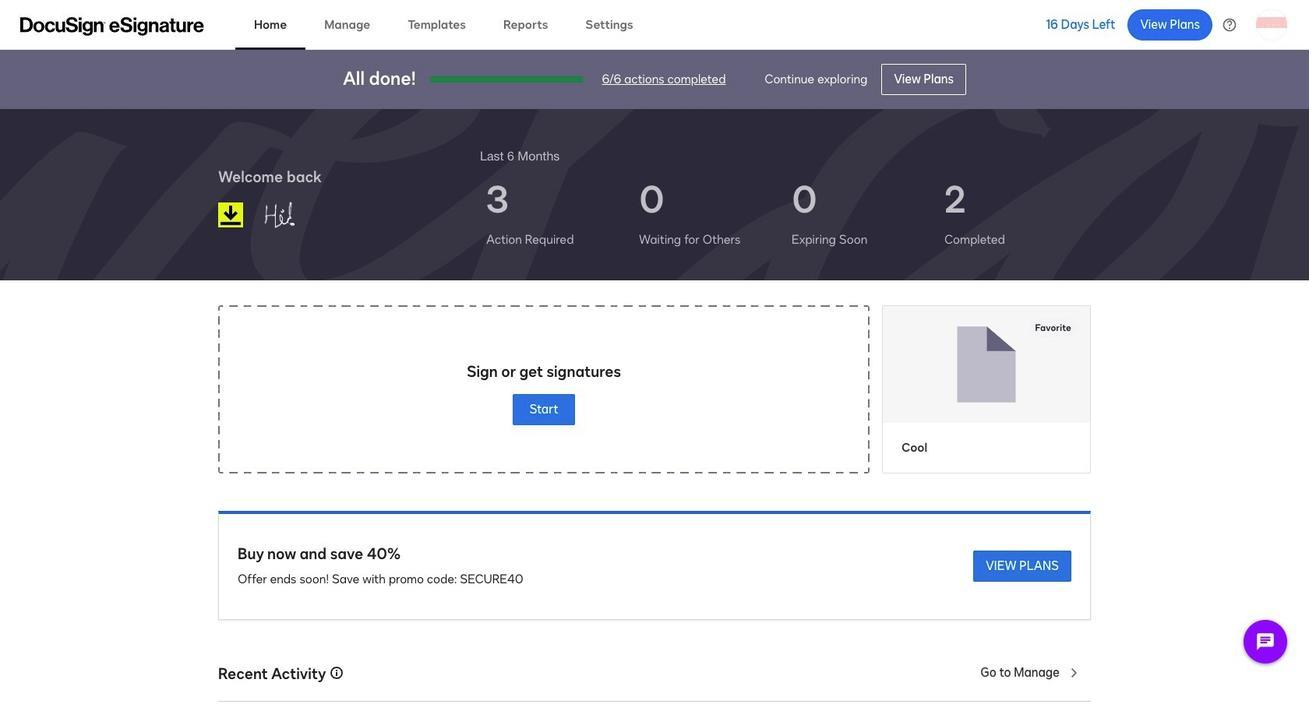 Task type: vqa. For each thing, say whether or not it's contained in the screenshot.
More Info region
no



Task type: describe. For each thing, give the bounding box(es) containing it.
docusign esignature image
[[20, 17, 204, 35]]

docusignlogo image
[[218, 203, 243, 228]]

generic name image
[[257, 195, 337, 235]]



Task type: locate. For each thing, give the bounding box(es) containing it.
list
[[480, 165, 1092, 262]]

your uploaded profile image image
[[1257, 9, 1288, 40]]

use cool image
[[883, 306, 1091, 423]]

heading
[[480, 147, 560, 165]]



